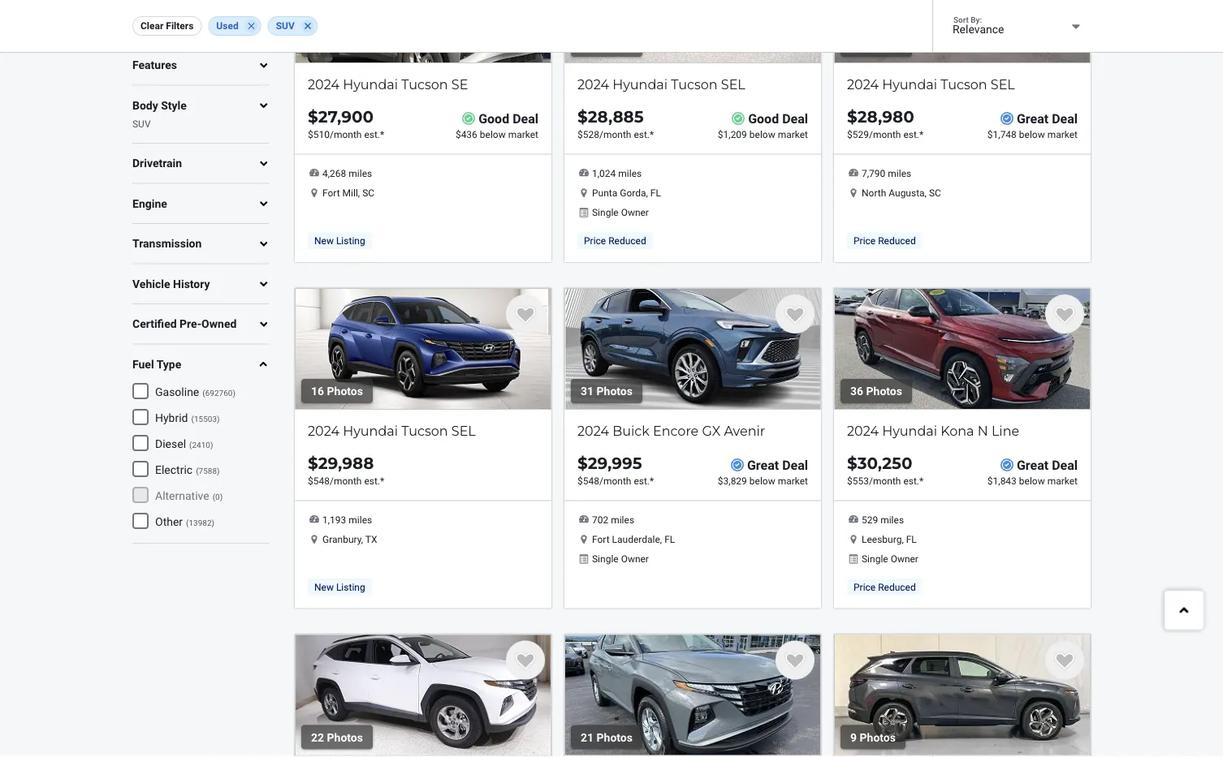 Task type: describe. For each thing, give the bounding box(es) containing it.
leesburg
[[862, 534, 902, 545]]

( for other
[[186, 518, 189, 528]]

sel for 28,980
[[991, 76, 1015, 92]]

below for 28,885
[[750, 129, 776, 140]]

$3,829
[[718, 475, 747, 487]]

$3,829 below market
[[718, 475, 808, 487]]

market for 28,885
[[778, 129, 808, 140]]

28,980
[[858, 107, 914, 127]]

pre-
[[180, 318, 202, 331]]

2024 for 28,980
[[847, 76, 879, 92]]

fort mill , sc
[[323, 187, 375, 199]]

/month est.* for 27,900
[[330, 129, 384, 140]]

body style suv
[[132, 99, 187, 130]]

diesel ( 2410 )
[[155, 438, 213, 451]]

hyundai up 29,988
[[343, 423, 398, 439]]

) for alternative
[[220, 492, 223, 502]]

features
[[132, 59, 177, 72]]

photos for 9 photos
[[860, 731, 896, 745]]

$1,843
[[988, 475, 1017, 487]]

13982
[[189, 518, 212, 528]]

$ 28,980 $ 529 /month est.*
[[847, 107, 924, 140]]

hybrid
[[155, 412, 188, 425]]

augusta
[[889, 187, 925, 199]]

miles for 27,900
[[349, 168, 372, 180]]

style
[[161, 99, 187, 112]]

553
[[853, 475, 869, 487]]

encore
[[653, 423, 699, 439]]

market for 28,980
[[1048, 129, 1078, 140]]

7,790
[[862, 168, 886, 180]]

good deal for 28,885
[[748, 111, 808, 126]]

other ( 13982 )
[[155, 516, 215, 529]]

/month est.* for 29,995
[[599, 475, 654, 487]]

hyundai for 28,980
[[882, 76, 937, 92]]

new listing for 2024 hyundai tucson se
[[314, 235, 365, 247]]

tucson for 27,900
[[401, 76, 448, 92]]

hyundai for 27,900
[[343, 76, 398, 92]]

31
[[581, 385, 594, 398]]

photos for 21 photos
[[597, 731, 633, 745]]

( for diesel
[[189, 440, 192, 450]]

miles for 28,885
[[618, 168, 642, 180]]

22 photos
[[311, 731, 363, 745]]

granbury , tx
[[323, 534, 377, 545]]

529 inside $ 28,980 $ 529 /month est.*
[[853, 129, 869, 140]]

market for 30,250
[[1048, 475, 1078, 487]]

deal for 28,980
[[1052, 111, 1078, 126]]

) for hybrid
[[217, 414, 220, 424]]

buick
[[613, 423, 650, 439]]

, for 29,995
[[660, 534, 662, 545]]

2024 up 29,988
[[308, 423, 340, 439]]

hybrid ( 15503 )
[[155, 412, 220, 425]]

filters
[[166, 20, 194, 32]]

, for 27,900
[[358, 187, 360, 199]]

9
[[851, 731, 857, 745]]

owned
[[202, 318, 237, 331]]

diesel
[[155, 438, 186, 451]]

certified
[[132, 318, 177, 331]]

16 photos
[[311, 385, 363, 398]]

2024 hyundai tucson se
[[308, 76, 468, 92]]

gasoline ( 692760 )
[[155, 386, 235, 399]]

below for 30,250
[[1019, 475, 1045, 487]]

sc for 28,980
[[929, 187, 941, 199]]

$ 30,250 $ 553 /month est.*
[[847, 454, 924, 487]]

$436 below market
[[456, 129, 539, 140]]

529 miles
[[862, 515, 904, 526]]

transmission
[[132, 237, 202, 251]]

fort for 27,900
[[323, 187, 340, 199]]

$1,843 below market
[[988, 475, 1078, 487]]

drivetrain
[[132, 157, 182, 170]]

2 horizontal spatial fl
[[906, 534, 917, 545]]

2410
[[192, 440, 210, 450]]

single owner for 28,885
[[592, 207, 649, 218]]

gorda
[[620, 187, 646, 199]]

used
[[216, 20, 239, 32]]

/month est.* for 28,980
[[869, 129, 924, 140]]

$1,209
[[718, 129, 747, 140]]

2024 hyundai tucson image for 16 photos
[[295, 288, 552, 410]]

color
[[132, 18, 160, 32]]

/month est.* for 30,250
[[869, 475, 924, 487]]

36
[[851, 385, 864, 398]]

4,268
[[323, 168, 346, 180]]

single owner for 29,995
[[592, 554, 649, 565]]

electric
[[155, 464, 193, 477]]

photos for 6 photos
[[321, 38, 357, 51]]

granbury
[[323, 534, 361, 545]]

22
[[311, 731, 324, 745]]

punta gorda , fl
[[592, 187, 661, 199]]

kona
[[941, 423, 974, 439]]

below for 27,900
[[480, 129, 506, 140]]

se
[[452, 76, 468, 92]]

6
[[311, 38, 318, 51]]

/month est.* for 29,988
[[330, 475, 384, 487]]

good for 27,900
[[479, 111, 509, 126]]

deal for 30,250
[[1052, 458, 1078, 473]]

) for electric
[[217, 466, 220, 476]]

suv button
[[268, 16, 317, 36]]

$1,748 below market
[[988, 129, 1078, 140]]

gx
[[702, 423, 721, 439]]

used button
[[208, 16, 261, 36]]

7588
[[199, 466, 217, 476]]

owner for 30,250
[[891, 554, 919, 565]]

price reduced for 28,885
[[584, 235, 646, 247]]

1,024
[[592, 168, 616, 180]]

21
[[581, 731, 594, 745]]

( for gasoline
[[203, 388, 205, 398]]

hyundai for 30,250
[[882, 423, 937, 439]]

vehicle
[[132, 278, 170, 291]]

tucson for 28,885
[[671, 76, 718, 92]]

$ 29,988 $ 548 /month est.*
[[308, 454, 384, 487]]

2024 hyundai kona image
[[834, 288, 1091, 410]]

certified pre-owned
[[132, 318, 237, 331]]

16
[[311, 385, 324, 398]]

clear
[[141, 20, 164, 32]]

( for alternative
[[213, 492, 215, 502]]

$1,748
[[988, 129, 1017, 140]]

other
[[155, 516, 183, 529]]

single for 30,250
[[862, 554, 888, 565]]

deal for 29,995
[[782, 458, 808, 473]]

21 photos
[[581, 731, 633, 745]]

2024 hyundai kona n line
[[847, 423, 1020, 439]]

4,268 miles
[[323, 168, 372, 180]]



Task type: vqa. For each thing, say whether or not it's contained in the screenshot.
rightmost Rankings
no



Task type: locate. For each thing, give the bounding box(es) containing it.
0 horizontal spatial suv
[[132, 119, 151, 130]]

owner down gorda
[[621, 207, 649, 218]]

good deal
[[479, 111, 539, 126], [748, 111, 808, 126]]

/month est.* inside $ 27,900 $ 510 /month est.*
[[330, 129, 384, 140]]

$436
[[456, 129, 478, 140]]

fort down '702' on the bottom
[[592, 534, 610, 545]]

0 horizontal spatial good
[[479, 111, 509, 126]]

great up $1,843 below market
[[1017, 458, 1049, 473]]

great up $1,748 below market
[[1017, 111, 1049, 126]]

avenir
[[724, 423, 765, 439]]

0 vertical spatial new listing
[[314, 235, 365, 247]]

single owner for 30,250
[[862, 554, 919, 565]]

price reduced
[[584, 235, 646, 247], [854, 235, 916, 247], [854, 582, 916, 593]]

1 new listing from the top
[[314, 235, 365, 247]]

fort for 29,995
[[592, 534, 610, 545]]

0 horizontal spatial 548
[[313, 475, 330, 487]]

510
[[313, 129, 330, 140]]

price reduced down leesburg
[[854, 582, 916, 593]]

1 good deal from the left
[[479, 111, 539, 126]]

/month est.* down "30,250"
[[869, 475, 924, 487]]

single down leesburg
[[862, 554, 888, 565]]

fl right gorda
[[651, 187, 661, 199]]

1 horizontal spatial 548
[[583, 475, 599, 487]]

miles up the mill
[[349, 168, 372, 180]]

( down 7588
[[213, 492, 215, 502]]

below right $436
[[480, 129, 506, 140]]

below for 29,995
[[750, 475, 776, 487]]

good deal up $436 below market
[[479, 111, 539, 126]]

miles for 29,995
[[611, 515, 635, 526]]

1 548 from the left
[[313, 475, 330, 487]]

2024 hyundai tucson sel up 28,885
[[578, 76, 746, 92]]

miles up north augusta , sc on the right of page
[[888, 168, 912, 180]]

miles up gorda
[[618, 168, 642, 180]]

owner
[[621, 207, 649, 218], [621, 554, 649, 565], [891, 554, 919, 565]]

2024 up the 28,980
[[847, 76, 879, 92]]

27,900
[[318, 107, 374, 127]]

1 vertical spatial new listing
[[314, 582, 365, 593]]

1 horizontal spatial suv
[[276, 20, 295, 32]]

$
[[308, 107, 318, 127], [578, 107, 588, 127], [847, 107, 858, 127], [308, 129, 313, 140], [578, 129, 583, 140], [847, 129, 853, 140], [308, 454, 318, 473], [578, 454, 588, 473], [847, 454, 858, 473], [308, 475, 313, 487], [578, 475, 583, 487], [847, 475, 853, 487]]

miles up fort lauderdale , fl
[[611, 515, 635, 526]]

548 inside $ 29,988 $ 548 /month est.*
[[313, 475, 330, 487]]

1 horizontal spatial sc
[[929, 187, 941, 199]]

0 horizontal spatial 2024 hyundai tucson sel
[[308, 423, 476, 439]]

/month est.* inside the $ 30,250 $ 553 /month est.*
[[869, 475, 924, 487]]

2024 up 28,885
[[578, 76, 609, 92]]

suv inside body style suv
[[132, 119, 151, 130]]

/month est.* down the 28,980
[[869, 129, 924, 140]]

single
[[592, 207, 619, 218], [592, 554, 619, 565], [862, 554, 888, 565]]

sc right the mill
[[362, 187, 375, 199]]

north
[[862, 187, 887, 199]]

2024 for 27,900
[[308, 76, 340, 92]]

1 horizontal spatial fort
[[592, 534, 610, 545]]

single owner down leesburg , fl
[[862, 554, 919, 565]]

1,193 miles
[[323, 515, 372, 526]]

great up $3,829 below market
[[747, 458, 779, 473]]

hyundai up 28,885
[[613, 76, 668, 92]]

2024 hyundai tucson sel up the 28,980
[[847, 76, 1015, 92]]

fl right leesburg
[[906, 534, 917, 545]]

1 vertical spatial fort
[[592, 534, 610, 545]]

2 good from the left
[[748, 111, 779, 126]]

great deal for 29,995
[[747, 458, 808, 473]]

price reduced down punta
[[584, 235, 646, 247]]

photos for 36 photos
[[866, 385, 903, 398]]

great for 29,995
[[747, 458, 779, 473]]

sc right augusta in the right top of the page
[[929, 187, 941, 199]]

single owner down punta gorda , fl
[[592, 207, 649, 218]]

fl
[[651, 187, 661, 199], [665, 534, 675, 545], [906, 534, 917, 545]]

( right hybrid
[[191, 414, 194, 424]]

below right $1,748
[[1019, 129, 1045, 140]]

good up the "$1,209 below market"
[[748, 111, 779, 126]]

new listing down fort mill , sc
[[314, 235, 365, 247]]

suv inside button
[[276, 20, 295, 32]]

0
[[215, 492, 220, 502]]

( inside gasoline ( 692760 )
[[203, 388, 205, 398]]

2 new listing from the top
[[314, 582, 365, 593]]

single for 28,885
[[592, 207, 619, 218]]

good deal up the "$1,209 below market"
[[748, 111, 808, 126]]

1,193
[[323, 515, 346, 526]]

line
[[992, 423, 1020, 439]]

photos for 22 photos
[[327, 731, 363, 745]]

( inside other ( 13982 )
[[186, 518, 189, 528]]

electric ( 7588 )
[[155, 464, 220, 477]]

( inside hybrid ( 15503 )
[[191, 414, 194, 424]]

single owner
[[592, 207, 649, 218], [592, 554, 649, 565], [862, 554, 919, 565]]

photos right 16
[[327, 385, 363, 398]]

1 horizontal spatial sel
[[721, 76, 746, 92]]

15503
[[194, 414, 217, 424]]

529 down the 28,980
[[853, 129, 869, 140]]

owner for 29,995
[[621, 554, 649, 565]]

1 horizontal spatial fl
[[665, 534, 675, 545]]

single for 29,995
[[592, 554, 619, 565]]

) right gasoline
[[233, 388, 235, 398]]

2024 hyundai tucson image for 6 photos
[[295, 0, 552, 63]]

new listing for 2024 hyundai tucson sel
[[314, 582, 365, 593]]

2 good deal from the left
[[748, 111, 808, 126]]

market right $1,843 on the right bottom
[[1048, 475, 1078, 487]]

below for 28,980
[[1019, 129, 1045, 140]]

miles for 30,250
[[881, 515, 904, 526]]

owner down the lauderdale
[[621, 554, 649, 565]]

0 horizontal spatial good deal
[[479, 111, 539, 126]]

( inside alternative ( 0 )
[[213, 492, 215, 502]]

) up 7588
[[210, 440, 213, 450]]

photos right 9
[[860, 731, 896, 745]]

single owner down fort lauderdale , fl
[[592, 554, 649, 565]]

7,790 miles
[[862, 168, 912, 180]]

tucson for 28,980
[[941, 76, 988, 92]]

leesburg , fl
[[862, 534, 917, 545]]

/month est.* down '29,995'
[[599, 475, 654, 487]]

hyundai up 27,900
[[343, 76, 398, 92]]

( right diesel
[[189, 440, 192, 450]]

28,885
[[588, 107, 644, 127]]

miles for 28,980
[[888, 168, 912, 180]]

/month est.* inside $ 28,980 $ 529 /month est.*
[[869, 129, 924, 140]]

( right other
[[186, 518, 189, 528]]

548 for 29,988
[[313, 475, 330, 487]]

2024 for 30,250
[[847, 423, 879, 439]]

history
[[173, 278, 210, 291]]

/month est.* inside $ 28,885 $ 528 /month est.*
[[599, 129, 654, 140]]

2024 buick encore gx image
[[565, 288, 821, 410]]

hyundai for 28,885
[[613, 76, 668, 92]]

692760
[[205, 388, 233, 398]]

owner for 28,885
[[621, 207, 649, 218]]

2024 for 28,885
[[578, 76, 609, 92]]

31 photos
[[581, 385, 633, 398]]

2 horizontal spatial sel
[[991, 76, 1015, 92]]

fuel
[[132, 358, 154, 371]]

single down fort lauderdale , fl
[[592, 554, 619, 565]]

6 photos
[[311, 38, 357, 51]]

fort lauderdale , fl
[[592, 534, 675, 545]]

) inside diesel ( 2410 )
[[210, 440, 213, 450]]

) inside gasoline ( 692760 )
[[233, 388, 235, 398]]

30,250
[[858, 454, 913, 473]]

2024 buick encore gx avenir
[[578, 423, 765, 439]]

1 good from the left
[[479, 111, 509, 126]]

below
[[480, 129, 506, 140], [750, 129, 776, 140], [1019, 129, 1045, 140], [750, 475, 776, 487], [1019, 475, 1045, 487]]

hyundai
[[343, 76, 398, 92], [613, 76, 668, 92], [882, 76, 937, 92], [343, 423, 398, 439], [882, 423, 937, 439]]

9 photos
[[851, 731, 896, 745]]

great deal up $1,843 below market
[[1017, 458, 1078, 473]]

) for other
[[212, 518, 215, 528]]

2 horizontal spatial 2024 hyundai tucson sel
[[847, 76, 1015, 92]]

photos right 6
[[321, 38, 357, 51]]

2 sc from the left
[[929, 187, 941, 199]]

suv right the used button
[[276, 20, 295, 32]]

below right $1,209
[[750, 129, 776, 140]]

2024 hyundai tucson image for 22 photos
[[295, 635, 552, 757]]

0 horizontal spatial sel
[[452, 423, 476, 439]]

vehicle history
[[132, 278, 210, 291]]

2024 left buick at right bottom
[[578, 423, 609, 439]]

2024 hyundai tucson sel for 28,980
[[847, 76, 1015, 92]]

2024 up "30,250"
[[847, 423, 879, 439]]

fl for 28,885
[[651, 187, 661, 199]]

alternative
[[155, 490, 209, 503]]

548 for 29,995
[[583, 475, 599, 487]]

29,988
[[318, 454, 374, 473]]

2024 hyundai tucson image for 9 photos
[[834, 635, 1091, 757]]

) inside other ( 13982 )
[[212, 518, 215, 528]]

clear filters button
[[132, 16, 202, 36]]

fort left the mill
[[323, 187, 340, 199]]

0 vertical spatial 529
[[853, 129, 869, 140]]

miles up granbury , tx in the left bottom of the page
[[349, 515, 372, 526]]

new listing down granbury
[[314, 582, 365, 593]]

( for electric
[[196, 466, 199, 476]]

/month est.* inside $ 29,995 $ 548 /month est.*
[[599, 475, 654, 487]]

alternative ( 0 )
[[155, 490, 223, 503]]

1 horizontal spatial good deal
[[748, 111, 808, 126]]

2024 hyundai tucson image for 21 photos
[[565, 635, 821, 757]]

2 548 from the left
[[583, 475, 599, 487]]

( inside diesel ( 2410 )
[[189, 440, 192, 450]]

n
[[978, 423, 988, 439]]

suv
[[276, 20, 295, 32], [132, 119, 151, 130]]

1 horizontal spatial 2024 hyundai tucson sel
[[578, 76, 746, 92]]

sel for 28,885
[[721, 76, 746, 92]]

2024
[[308, 76, 340, 92], [578, 76, 609, 92], [847, 76, 879, 92], [308, 423, 340, 439], [578, 423, 609, 439], [847, 423, 879, 439]]

) down alternative ( 0 )
[[212, 518, 215, 528]]

photos for 16 photos
[[327, 385, 363, 398]]

deal up the "$1,209 below market"
[[782, 111, 808, 126]]

miles
[[349, 168, 372, 180], [618, 168, 642, 180], [888, 168, 912, 180], [349, 515, 372, 526], [611, 515, 635, 526], [881, 515, 904, 526]]

fuel type
[[132, 358, 181, 371]]

good
[[479, 111, 509, 126], [748, 111, 779, 126]]

market right $436
[[508, 129, 539, 140]]

2024 for 29,995
[[578, 423, 609, 439]]

/month est.* down 28,885
[[599, 129, 654, 140]]

548 down 29,988
[[313, 475, 330, 487]]

miles up leesburg , fl
[[881, 515, 904, 526]]

) right alternative
[[220, 492, 223, 502]]

1 vertical spatial suv
[[132, 119, 151, 130]]

1 horizontal spatial good
[[748, 111, 779, 126]]

$ 29,995 $ 548 /month est.*
[[578, 454, 654, 487]]

2024 hyundai tucson sel for 28,885
[[578, 76, 746, 92]]

2024 hyundai tucson sel up 29,988
[[308, 423, 476, 439]]

market right $1,209
[[778, 129, 808, 140]]

0 horizontal spatial fl
[[651, 187, 661, 199]]

good deal for 27,900
[[479, 111, 539, 126]]

702 miles
[[592, 515, 635, 526]]

single down punta
[[592, 207, 619, 218]]

engine
[[132, 197, 167, 211]]

(
[[203, 388, 205, 398], [191, 414, 194, 424], [189, 440, 192, 450], [196, 466, 199, 476], [213, 492, 215, 502], [186, 518, 189, 528]]

photos right the 31
[[597, 385, 633, 398]]

great deal for 28,980
[[1017, 111, 1078, 126]]

( for hybrid
[[191, 414, 194, 424]]

sc for 27,900
[[362, 187, 375, 199]]

below right $3,829
[[750, 475, 776, 487]]

/month est.* inside $ 29,988 $ 548 /month est.*
[[330, 475, 384, 487]]

deal for 28,885
[[782, 111, 808, 126]]

548 down '29,995'
[[583, 475, 599, 487]]

fl for 29,995
[[665, 534, 675, 545]]

1 sc from the left
[[362, 187, 375, 199]]

great
[[1017, 111, 1049, 126], [747, 458, 779, 473], [1017, 458, 1049, 473]]

0 horizontal spatial sc
[[362, 187, 375, 199]]

photos for 31 photos
[[597, 385, 633, 398]]

529 up leesburg
[[862, 515, 878, 526]]

hyundai up "30,250"
[[882, 423, 937, 439]]

)
[[233, 388, 235, 398], [217, 414, 220, 424], [210, 440, 213, 450], [217, 466, 220, 476], [220, 492, 223, 502], [212, 518, 215, 528]]

market for 27,900
[[508, 129, 539, 140]]

) inside electric ( 7588 )
[[217, 466, 220, 476]]

( right 'electric'
[[196, 466, 199, 476]]

market for 29,995
[[778, 475, 808, 487]]

fl right the lauderdale
[[665, 534, 675, 545]]

owner down leesburg , fl
[[891, 554, 919, 565]]

) up '0'
[[217, 466, 220, 476]]

1,024 miles
[[592, 168, 642, 180]]

( up 15503 at the bottom
[[203, 388, 205, 398]]

/month est.* for 28,885
[[599, 129, 654, 140]]

$1,209 below market
[[718, 129, 808, 140]]

528
[[583, 129, 599, 140]]

great deal
[[1017, 111, 1078, 126], [747, 458, 808, 473], [1017, 458, 1078, 473]]

deal up $436 below market
[[513, 111, 539, 126]]

0 horizontal spatial fort
[[323, 187, 340, 199]]

$ 28,885 $ 528 /month est.*
[[578, 107, 654, 140]]

0 vertical spatial suv
[[276, 20, 295, 32]]

type
[[157, 358, 181, 371]]

punta
[[592, 187, 618, 199]]

fort
[[323, 187, 340, 199], [592, 534, 610, 545]]

photos right 36
[[866, 385, 903, 398]]

deal up $1,843 below market
[[1052, 458, 1078, 473]]

suv down body
[[132, 119, 151, 130]]

good for 28,885
[[748, 111, 779, 126]]

, for 28,885
[[646, 187, 648, 199]]

north augusta , sc
[[862, 187, 941, 199]]

great deal for 30,250
[[1017, 458, 1078, 473]]

/month est.* down 27,900
[[330, 129, 384, 140]]

photos right 22
[[327, 731, 363, 745]]

) down 692760
[[217, 414, 220, 424]]

great deal up $1,748 below market
[[1017, 111, 1078, 126]]

price reduced down north
[[854, 235, 916, 247]]

) inside hybrid ( 15503 )
[[217, 414, 220, 424]]

548
[[313, 475, 330, 487], [583, 475, 599, 487]]

2024 up 27,900
[[308, 76, 340, 92]]

) for gasoline
[[233, 388, 235, 398]]

deal
[[513, 111, 539, 126], [782, 111, 808, 126], [1052, 111, 1078, 126], [782, 458, 808, 473], [1052, 458, 1078, 473]]

,
[[358, 187, 360, 199], [646, 187, 648, 199], [925, 187, 927, 199], [361, 534, 363, 545], [660, 534, 662, 545], [902, 534, 904, 545]]

) for diesel
[[210, 440, 213, 450]]

deal up $3,829 below market
[[782, 458, 808, 473]]

tx
[[365, 534, 377, 545]]

1 vertical spatial 529
[[862, 515, 878, 526]]

market right $1,748
[[1048, 129, 1078, 140]]

mill
[[342, 187, 358, 199]]

market right $3,829
[[778, 475, 808, 487]]

below right $1,843 on the right bottom
[[1019, 475, 1045, 487]]

great for 30,250
[[1017, 458, 1049, 473]]

0 vertical spatial fort
[[323, 187, 340, 199]]

deal for 27,900
[[513, 111, 539, 126]]

photos right 21
[[597, 731, 633, 745]]

hyundai up the 28,980
[[882, 76, 937, 92]]

/month est.* down 29,988
[[330, 475, 384, 487]]

548 inside $ 29,995 $ 548 /month est.*
[[583, 475, 599, 487]]

) inside alternative ( 0 )
[[220, 492, 223, 502]]

2024 hyundai tucson image
[[295, 0, 552, 63], [565, 0, 821, 63], [834, 0, 1091, 63], [295, 288, 552, 410], [295, 635, 552, 757], [565, 635, 821, 757], [834, 635, 1091, 757]]

great deal up $3,829 below market
[[747, 458, 808, 473]]

$ 27,900 $ 510 /month est.*
[[308, 107, 384, 140]]

great for 28,980
[[1017, 111, 1049, 126]]

, for 28,980
[[925, 187, 927, 199]]

price reduced for 30,250
[[854, 582, 916, 593]]

deal up $1,748 below market
[[1052, 111, 1078, 126]]

good up $436 below market
[[479, 111, 509, 126]]

( inside electric ( 7588 )
[[196, 466, 199, 476]]



